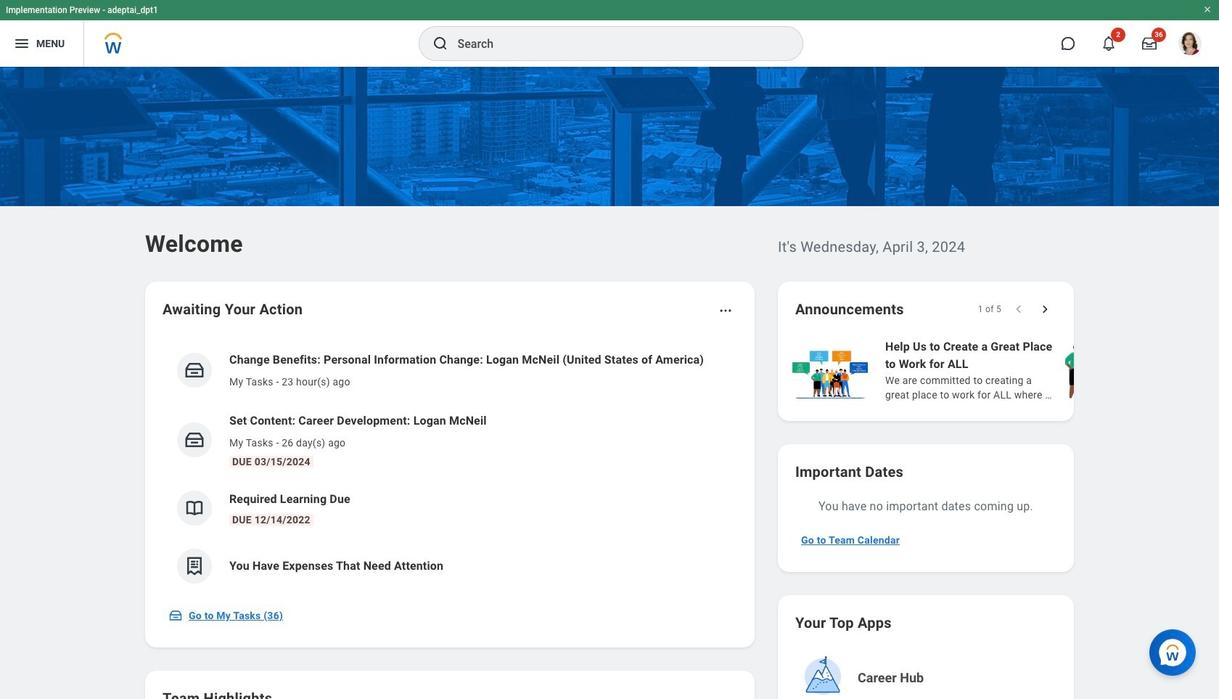 Task type: describe. For each thing, give the bounding box(es) containing it.
book open image
[[184, 497, 205, 519]]

related actions image
[[719, 304, 733, 318]]

inbox large image
[[1143, 36, 1157, 51]]

chevron left small image
[[1012, 302, 1027, 317]]

dashboard expenses image
[[184, 555, 205, 577]]

1 horizontal spatial list
[[790, 337, 1220, 404]]

inbox image
[[168, 609, 183, 623]]

notifications large image
[[1102, 36, 1117, 51]]



Task type: locate. For each thing, give the bounding box(es) containing it.
2 inbox image from the top
[[184, 429, 205, 451]]

justify image
[[13, 35, 30, 52]]

close environment banner image
[[1204, 5, 1213, 14]]

chevron right small image
[[1038, 302, 1053, 317]]

Search Workday  search field
[[458, 28, 773, 60]]

1 vertical spatial inbox image
[[184, 429, 205, 451]]

list
[[790, 337, 1220, 404], [163, 340, 738, 595]]

0 horizontal spatial list
[[163, 340, 738, 595]]

main content
[[0, 67, 1220, 699]]

1 inbox image from the top
[[184, 359, 205, 381]]

banner
[[0, 0, 1220, 67]]

profile logan mcneil image
[[1179, 32, 1202, 58]]

status
[[979, 304, 1002, 315]]

search image
[[432, 35, 449, 52]]

0 vertical spatial inbox image
[[184, 359, 205, 381]]

inbox image
[[184, 359, 205, 381], [184, 429, 205, 451]]



Task type: vqa. For each thing, say whether or not it's contained in the screenshot.
Sort icon
no



